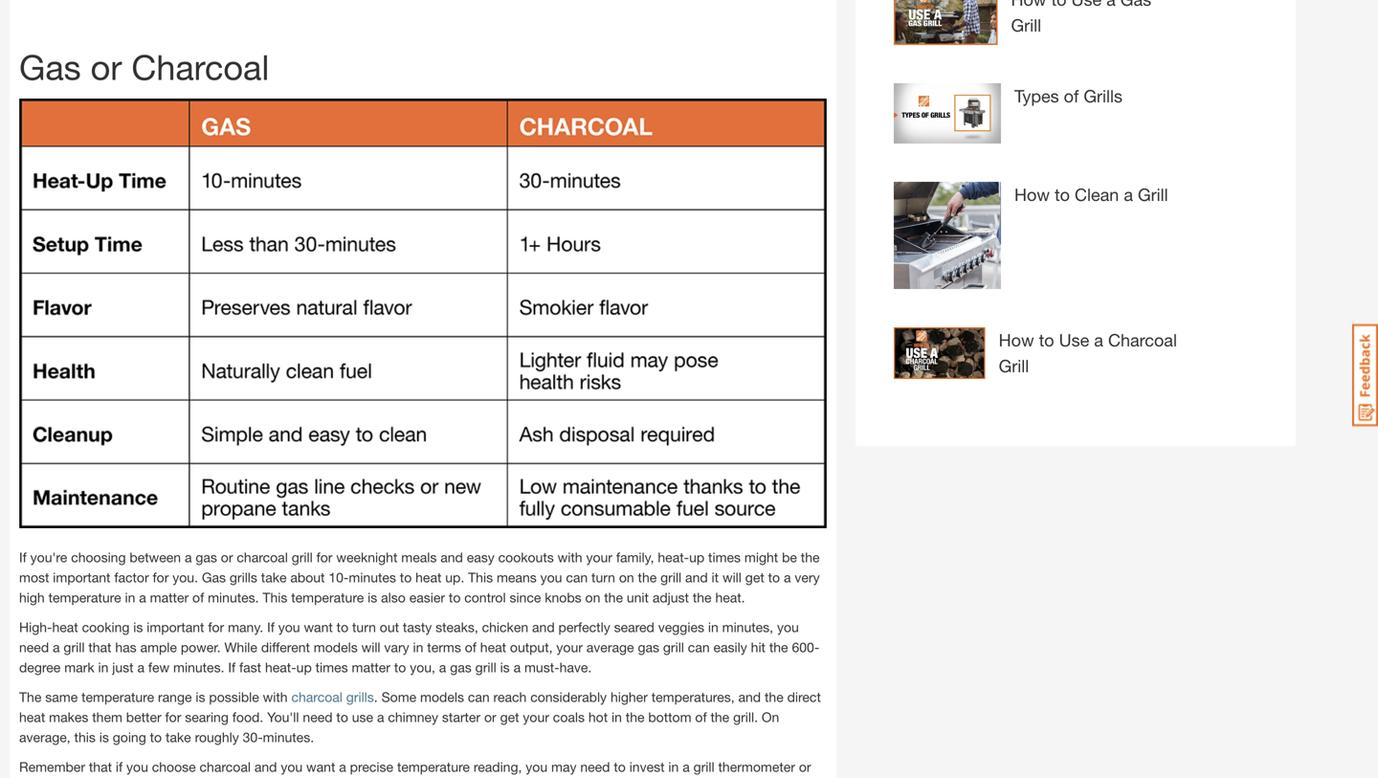 Task type: vqa. For each thing, say whether or not it's contained in the screenshot.
the bottom 'my'
no



Task type: describe. For each thing, give the bounding box(es) containing it.
most
[[19, 569, 49, 585]]

the left grill.
[[711, 709, 730, 725]]

take inside . some models can reach considerably higher temperatures, and the direct heat makes them better for searing food. you'll need to use a chimney starter or get your coals hot in the bottom of the grill. on average, this is going to take roughly 30-minutes.
[[166, 729, 191, 745]]

or inside if you're choosing between a gas or charcoal grill for weeknight meals and easy cookouts with your family, heat-up times might be the most important factor for you. gas grills take about 10-minutes to heat up. this means you can turn on the grill and it will get to a very high temperature in a matter of minutes. this temperature is also easier to control since knobs on the unit adjust the heat.
[[221, 549, 233, 565]]

of inside high-heat cooking is important for many. if you want to turn out tasty steaks, chicken and perfectly seared veggies in minutes, you need a grill that has ample power. while different models will vary in terms of heat output, your average gas grill can easily hit the 600- degree mark in just a few minutes. if fast heat-up times matter to you, a gas grill is a must-have.
[[465, 639, 477, 655]]

with inside if you're choosing between a gas or charcoal grill for weeknight meals and easy cookouts with your family, heat-up times might be the most important factor for you. gas grills take about 10-minutes to heat up. this means you can turn on the grill and it will get to a very high temperature in a matter of minutes. this temperature is also easier to control since knobs on the unit adjust the heat.
[[558, 549, 583, 565]]

to inside how to use a charcoal grill
[[1039, 330, 1055, 350]]

how to use a gas grill image
[[894, 0, 998, 45]]

it
[[712, 569, 719, 585]]

grill up mark
[[64, 639, 85, 655]]

the up unit
[[638, 569, 657, 585]]

the up the on on the right bottom of page
[[765, 689, 784, 705]]

want inside remember that if you choose charcoal and you want a precise temperature reading, you may need to invest in a grill thermometer or
[[306, 759, 335, 775]]

turn inside high-heat cooking is important for many. if you want to turn out tasty steaks, chicken and perfectly seared veggies in minutes, you need a grill that has ample power. while different models will vary in terms of heat output, your average gas grill can easily hit the 600- degree mark in just a few minutes. if fast heat-up times matter to you, a gas grill is a must-have.
[[352, 619, 376, 635]]

0 horizontal spatial on
[[585, 589, 601, 605]]

about
[[290, 569, 325, 585]]

grill up about
[[292, 549, 313, 565]]

out
[[380, 619, 399, 635]]

family,
[[616, 549, 654, 565]]

grill for how to use a charcoal grill
[[999, 356, 1029, 376]]

some
[[382, 689, 417, 705]]

minutes. inside if you're choosing between a gas or charcoal grill for weeknight meals and easy cookouts with your family, heat-up times might be the most important factor for you. gas grills take about 10-minutes to heat up. this means you can turn on the grill and it will get to a very high temperature in a matter of minutes. this temperature is also easier to control since knobs on the unit adjust the heat.
[[208, 589, 259, 605]]

mark
[[64, 659, 94, 675]]

you left may
[[526, 759, 548, 775]]

chicken
[[482, 619, 529, 635]]

to left clean at the top right
[[1055, 184, 1070, 205]]

reading,
[[474, 759, 522, 775]]

considerably
[[531, 689, 607, 705]]

knobs
[[545, 589, 582, 605]]

weeknight
[[336, 549, 398, 565]]

makes
[[49, 709, 88, 725]]

starter
[[442, 709, 481, 725]]

will inside high-heat cooking is important for many. if you want to turn out tasty steaks, chicken and perfectly seared veggies in minutes, you need a grill that has ample power. while different models will vary in terms of heat output, your average gas grill can easily hit the 600- degree mark in just a few minutes. if fast heat-up times matter to you, a gas grill is a must-have.
[[361, 639, 381, 655]]

can inside if you're choosing between a gas or charcoal grill for weeknight meals and easy cookouts with your family, heat-up times might be the most important factor for you. gas grills take about 10-minutes to heat up. this means you can turn on the grill and it will get to a very high temperature in a matter of minutes. this temperature is also easier to control since knobs on the unit adjust the heat.
[[566, 569, 588, 585]]

veggies
[[658, 619, 705, 635]]

times inside high-heat cooking is important for many. if you want to turn out tasty steaks, chicken and perfectly seared veggies in minutes, you need a grill that has ample power. while different models will vary in terms of heat output, your average gas grill can easily hit the 600- degree mark in just a few minutes. if fast heat-up times matter to you, a gas grill is a must-have.
[[316, 659, 348, 675]]

heat- inside high-heat cooking is important for many. if you want to turn out tasty steaks, chicken and perfectly seared veggies in minutes, you need a grill that has ample power. while different models will vary in terms of heat output, your average gas grill can easily hit the 600- degree mark in just a few minutes. if fast heat-up times matter to you, a gas grill is a must-have.
[[265, 659, 296, 675]]

power.
[[181, 639, 221, 655]]

different
[[261, 639, 310, 655]]

or inside remember that if you choose charcoal and you want a precise temperature reading, you may need to invest in a grill thermometer or
[[799, 759, 811, 775]]

charcoal for grills
[[291, 689, 343, 705]]

how to use a charcoal grill link
[[894, 327, 1181, 398]]

fast
[[239, 659, 261, 675]]

going
[[113, 729, 146, 745]]

gas inside if you're choosing between a gas or charcoal grill for weeknight meals and easy cookouts with your family, heat-up times might be the most important factor for you. gas grills take about 10-minutes to heat up. this means you can turn on the grill and it will get to a very high temperature in a matter of minutes. this temperature is also easier to control since knobs on the unit adjust the heat.
[[202, 569, 226, 585]]

many.
[[228, 619, 263, 635]]

to up "also"
[[400, 569, 412, 585]]

in left "just"
[[98, 659, 109, 675]]

how for how to use a charcoal grill
[[999, 330, 1035, 350]]

how for how to use a gas grill
[[1011, 0, 1047, 10]]

models inside high-heat cooking is important for many. if you want to turn out tasty steaks, chicken and perfectly seared veggies in minutes, you need a grill that has ample power. while different models will vary in terms of heat output, your average gas grill can easily hit the 600- degree mark in just a few minutes. if fast heat-up times matter to you, a gas grill is a must-have.
[[314, 639, 358, 655]]

how to use a charcoal grill image
[[894, 327, 986, 379]]

take inside if you're choosing between a gas or charcoal grill for weeknight meals and easy cookouts with your family, heat-up times might be the most important factor for you. gas grills take about 10-minutes to heat up. this means you can turn on the grill and it will get to a very high temperature in a matter of minutes. this temperature is also easier to control since knobs on the unit adjust the heat.
[[261, 569, 287, 585]]

need inside . some models can reach considerably higher temperatures, and the direct heat makes them better for searing food. you'll need to use a chimney starter or get your coals hot in the bottom of the grill. on average, this is going to take roughly 30-minutes.
[[303, 709, 333, 725]]

meals
[[401, 549, 437, 565]]

steaks,
[[436, 619, 478, 635]]

temperature inside remember that if you choose charcoal and you want a precise temperature reading, you may need to invest in a grill thermometer or
[[397, 759, 470, 775]]

1 horizontal spatial on
[[619, 569, 634, 585]]

and inside . some models can reach considerably higher temperatures, and the direct heat makes them better for searing food. you'll need to use a chimney starter or get your coals hot in the bottom of the grill. on average, this is going to take roughly 30-minutes.
[[739, 689, 761, 705]]

may
[[551, 759, 577, 775]]

this
[[74, 729, 96, 745]]

up.
[[445, 569, 465, 585]]

while
[[224, 639, 257, 655]]

same
[[45, 689, 78, 705]]

1 vertical spatial grill
[[1138, 184, 1169, 205]]

factor
[[114, 569, 149, 585]]

output,
[[510, 639, 553, 655]]

hit
[[751, 639, 766, 655]]

them
[[92, 709, 122, 725]]

means
[[497, 569, 537, 585]]

very
[[795, 569, 820, 585]]

temperature up cooking
[[48, 589, 121, 605]]

to inside remember that if you choose charcoal and you want a precise temperature reading, you may need to invest in a grill thermometer or
[[614, 759, 626, 775]]

you up 'different'
[[278, 619, 300, 635]]

in inside . some models can reach considerably higher temperatures, and the direct heat makes them better for searing food. you'll need to use a chimney starter or get your coals hot in the bottom of the grill. on average, this is going to take roughly 30-minutes.
[[612, 709, 622, 725]]

matter inside if you're choosing between a gas or charcoal grill for weeknight meals and easy cookouts with your family, heat-up times might be the most important factor for you. gas grills take about 10-minutes to heat up. this means you can turn on the grill and it will get to a very high temperature in a matter of minutes. this temperature is also easier to control since knobs on the unit adjust the heat.
[[150, 589, 189, 605]]

might
[[745, 549, 779, 565]]

charcoal inside remember that if you choose charcoal and you want a precise temperature reading, you may need to invest in a grill thermometer or
[[200, 759, 251, 775]]

terms
[[427, 639, 461, 655]]

to down "up."
[[449, 589, 461, 605]]

roughly
[[195, 729, 239, 745]]

adjust
[[653, 589, 689, 605]]

is up searing
[[196, 689, 205, 705]]

to inside how to use a gas grill
[[1052, 0, 1067, 10]]

in inside remember that if you choose charcoal and you want a precise temperature reading, you may need to invest in a grill thermometer or
[[669, 759, 679, 775]]

the left unit
[[604, 589, 623, 605]]

to down vary
[[394, 659, 406, 675]]

models inside . some models can reach considerably higher temperatures, and the direct heat makes them better for searing food. you'll need to use a chimney starter or get your coals hot in the bottom of the grill. on average, this is going to take roughly 30-minutes.
[[420, 689, 464, 705]]

direct
[[788, 689, 821, 705]]

you.
[[173, 569, 198, 585]]

hot
[[589, 709, 608, 725]]

a inside how to use a gas grill
[[1107, 0, 1116, 10]]

how to use a charcoal grill
[[999, 330, 1177, 376]]

for inside . some models can reach considerably higher temperatures, and the direct heat makes them better for searing food. you'll need to use a chimney starter or get your coals hot in the bottom of the grill. on average, this is going to take roughly 30-minutes.
[[165, 709, 181, 725]]

easier
[[409, 589, 445, 605]]

between
[[130, 549, 181, 565]]

heat.
[[716, 589, 745, 605]]

how for how to clean a grill
[[1015, 184, 1050, 205]]

get inside if you're choosing between a gas or charcoal grill for weeknight meals and easy cookouts with your family, heat-up times might be the most important factor for you. gas grills take about 10-minutes to heat up. this means you can turn on the grill and it will get to a very high temperature in a matter of minutes. this temperature is also easier to control since knobs on the unit adjust the heat.
[[746, 569, 765, 585]]

reach
[[494, 689, 527, 705]]

types of grills
[[1015, 86, 1123, 106]]

temperature down the 10-
[[291, 589, 364, 605]]

need inside remember that if you choose charcoal and you want a precise temperature reading, you may need to invest in a grill thermometer or
[[580, 759, 610, 775]]

you inside if you're choosing between a gas or charcoal grill for weeknight meals and easy cookouts with your family, heat-up times might be the most important factor for you. gas grills take about 10-minutes to heat up. this means you can turn on the grill and it will get to a very high temperature in a matter of minutes. this temperature is also easier to control since knobs on the unit adjust the heat.
[[541, 569, 562, 585]]

is up has
[[133, 619, 143, 635]]

just
[[112, 659, 134, 675]]

thermometer
[[719, 759, 795, 775]]

possible
[[209, 689, 259, 705]]

your inside high-heat cooking is important for many. if you want to turn out tasty steaks, chicken and perfectly seared veggies in minutes, you need a grill that has ample power. while different models will vary in terms of heat output, your average gas grill can easily hit the 600- degree mark in just a few minutes. if fast heat-up times matter to you, a gas grill is a must-have.
[[557, 639, 583, 655]]

you,
[[410, 659, 436, 675]]

precise
[[350, 759, 394, 775]]

bottom
[[648, 709, 692, 725]]

types of grills image
[[894, 83, 1001, 144]]

grills
[[1084, 86, 1123, 106]]

important inside if you're choosing between a gas or charcoal grill for weeknight meals and easy cookouts with your family, heat-up times might be the most important factor for you. gas grills take about 10-minutes to heat up. this means you can turn on the grill and it will get to a very high temperature in a matter of minutes. this temperature is also easier to control since knobs on the unit adjust the heat.
[[53, 569, 111, 585]]

cooking
[[82, 619, 130, 635]]

. some models can reach considerably higher temperatures, and the direct heat makes them better for searing food. you'll need to use a chimney starter or get your coals hot in the bottom of the grill. on average, this is going to take roughly 30-minutes.
[[19, 689, 821, 745]]

searing
[[185, 709, 229, 725]]

want inside high-heat cooking is important for many. if you want to turn out tasty steaks, chicken and perfectly seared veggies in minutes, you need a grill that has ample power. while different models will vary in terms of heat output, your average gas grill can easily hit the 600- degree mark in just a few minutes. if fast heat-up times matter to you, a gas grill is a must-have.
[[304, 619, 333, 635]]

2 vertical spatial gas
[[450, 659, 472, 675]]

heat inside . some models can reach considerably higher temperatures, and the direct heat makes them better for searing food. you'll need to use a chimney starter or get your coals hot in the bottom of the grill. on average, this is going to take roughly 30-minutes.
[[19, 709, 45, 725]]

you right if
[[126, 759, 148, 775]]

control
[[465, 589, 506, 605]]

600-
[[792, 639, 820, 655]]

seared
[[614, 619, 655, 635]]

you down you'll
[[281, 759, 303, 775]]

in down tasty on the left bottom
[[413, 639, 424, 655]]

is inside . some models can reach considerably higher temperatures, and the direct heat makes them better for searing food. you'll need to use a chimney starter or get your coals hot in the bottom of the grill. on average, this is going to take roughly 30-minutes.
[[99, 729, 109, 745]]

the inside high-heat cooking is important for many. if you want to turn out tasty steaks, chicken and perfectly seared veggies in minutes, you need a grill that has ample power. while different models will vary in terms of heat output, your average gas grill can easily hit the 600- degree mark in just a few minutes. if fast heat-up times matter to you, a gas grill is a must-have.
[[770, 639, 788, 655]]

how to clean a grill link
[[894, 182, 1181, 308]]

range
[[158, 689, 192, 705]]

high
[[19, 589, 45, 605]]

minutes
[[349, 569, 396, 585]]

better
[[126, 709, 161, 725]]

a inside how to use a charcoal grill
[[1095, 330, 1104, 350]]

heat left cooking
[[52, 619, 78, 635]]

and left the it
[[686, 569, 708, 585]]

on
[[762, 709, 780, 725]]

since
[[510, 589, 541, 605]]

coals
[[553, 709, 585, 725]]

easily
[[714, 639, 747, 655]]

grill inside remember that if you choose charcoal and you want a precise temperature reading, you may need to invest in a grill thermometer or
[[694, 759, 715, 775]]

that inside high-heat cooking is important for many. if you want to turn out tasty steaks, chicken and perfectly seared veggies in minutes, you need a grill that has ample power. while different models will vary in terms of heat output, your average gas grill can easily hit the 600- degree mark in just a few minutes. if fast heat-up times matter to you, a gas grill is a must-have.
[[88, 639, 111, 655]]

1 vertical spatial gas
[[638, 639, 660, 655]]

choose
[[152, 759, 196, 775]]

if
[[116, 759, 123, 775]]

food.
[[232, 709, 263, 725]]

charcoal inside how to use a charcoal grill
[[1109, 330, 1177, 350]]

feedback link image
[[1353, 324, 1379, 427]]

be
[[782, 549, 797, 565]]

for down between
[[153, 569, 169, 585]]



Task type: locate. For each thing, give the bounding box(es) containing it.
how inside how to use a gas grill
[[1011, 0, 1047, 10]]

1 horizontal spatial get
[[746, 569, 765, 585]]

0 horizontal spatial turn
[[352, 619, 376, 635]]

take
[[261, 569, 287, 585], [166, 729, 191, 745]]

grill up reach at bottom
[[475, 659, 497, 675]]

unit
[[627, 589, 649, 605]]

degree
[[19, 659, 61, 675]]

of
[[1064, 86, 1079, 106], [192, 589, 204, 605], [465, 639, 477, 655], [695, 709, 707, 725]]

1 vertical spatial models
[[420, 689, 464, 705]]

2 vertical spatial need
[[580, 759, 610, 775]]

grill for how to use a gas grill
[[1011, 15, 1042, 35]]

0 vertical spatial need
[[19, 639, 49, 655]]

cookouts
[[498, 549, 554, 565]]

your up have. at the bottom left
[[557, 639, 583, 655]]

0 vertical spatial use
[[1072, 0, 1102, 10]]

0 horizontal spatial charcoal
[[131, 46, 269, 87]]

models up the starter
[[420, 689, 464, 705]]

1 vertical spatial need
[[303, 709, 333, 725]]

turn left 'out'
[[352, 619, 376, 635]]

want
[[304, 619, 333, 635], [306, 759, 335, 775]]

0 vertical spatial that
[[88, 639, 111, 655]]

0 horizontal spatial heat-
[[265, 659, 296, 675]]

and up "up."
[[441, 549, 463, 565]]

the down higher
[[626, 709, 645, 725]]

2 vertical spatial charcoal
[[200, 759, 251, 775]]

up
[[689, 549, 705, 565], [296, 659, 312, 675]]

1 vertical spatial how
[[1015, 184, 1050, 205]]

1 vertical spatial on
[[585, 589, 601, 605]]

you're
[[30, 549, 67, 565]]

0 horizontal spatial important
[[53, 569, 111, 585]]

and
[[441, 549, 463, 565], [686, 569, 708, 585], [532, 619, 555, 635], [739, 689, 761, 705], [254, 759, 277, 775]]

in inside if you're choosing between a gas or charcoal grill for weeknight meals and easy cookouts with your family, heat-up times might be the most important factor for you. gas grills take about 10-minutes to heat up. this means you can turn on the grill and it will get to a very high temperature in a matter of minutes. this temperature is also easier to control since knobs on the unit adjust the heat.
[[125, 589, 135, 605]]

minutes. up many.
[[208, 589, 259, 605]]

charcoal up you'll
[[291, 689, 343, 705]]

tasty
[[403, 619, 432, 635]]

up inside if you're choosing between a gas or charcoal grill for weeknight meals and easy cookouts with your family, heat-up times might be the most important factor for you. gas grills take about 10-minutes to heat up. this means you can turn on the grill and it will get to a very high temperature in a matter of minutes. this temperature is also easier to control since knobs on the unit adjust the heat.
[[689, 549, 705, 565]]

with up you'll
[[263, 689, 288, 705]]

gas down terms at the bottom
[[450, 659, 472, 675]]

to down the might
[[768, 569, 780, 585]]

0 vertical spatial on
[[619, 569, 634, 585]]

1 vertical spatial this
[[263, 589, 288, 605]]

grill inside how to use a gas grill
[[1011, 15, 1042, 35]]

1 vertical spatial charcoal
[[291, 689, 343, 705]]

if inside if you're choosing between a gas or charcoal grill for weeknight meals and easy cookouts with your family, heat-up times might be the most important factor for you. gas grills take about 10-minutes to heat up. this means you can turn on the grill and it will get to a very high temperature in a matter of minutes. this temperature is also easier to control since knobs on the unit adjust the heat.
[[19, 549, 27, 565]]

gas up you.
[[196, 549, 217, 565]]

0 vertical spatial if
[[19, 549, 27, 565]]

0 vertical spatial charcoal
[[237, 549, 288, 565]]

0 horizontal spatial gas
[[19, 46, 81, 87]]

the
[[801, 549, 820, 565], [638, 569, 657, 585], [604, 589, 623, 605], [693, 589, 712, 605], [770, 639, 788, 655], [765, 689, 784, 705], [626, 709, 645, 725], [711, 709, 730, 725]]

charcoal up many.
[[237, 549, 288, 565]]

temperatures,
[[652, 689, 735, 705]]

gas or charcoal
[[19, 46, 269, 87]]

charcoal down roughly
[[200, 759, 251, 775]]

30-
[[243, 729, 263, 745]]

1 vertical spatial want
[[306, 759, 335, 775]]

0 vertical spatial grills
[[230, 569, 257, 585]]

1 horizontal spatial will
[[723, 569, 742, 585]]

the
[[19, 689, 41, 705]]

of inside if you're choosing between a gas or charcoal grill for weeknight meals and easy cookouts with your family, heat-up times might be the most important factor for you. gas grills take about 10-minutes to heat up. this means you can turn on the grill and it will get to a very high temperature in a matter of minutes. this temperature is also easier to control since knobs on the unit adjust the heat.
[[192, 589, 204, 605]]

can down the veggies
[[688, 639, 710, 655]]

0 vertical spatial models
[[314, 639, 358, 655]]

is right the this
[[99, 729, 109, 745]]

of down you.
[[192, 589, 204, 605]]

2 vertical spatial your
[[523, 709, 549, 725]]

how inside how to use a charcoal grill
[[999, 330, 1035, 350]]

and up grill.
[[739, 689, 761, 705]]

to down how to clean a grill link
[[1039, 330, 1055, 350]]

1 vertical spatial with
[[263, 689, 288, 705]]

of left grills
[[1064, 86, 1079, 106]]

1 vertical spatial use
[[1059, 330, 1090, 350]]

1 that from the top
[[88, 639, 111, 655]]

your left family,
[[586, 549, 613, 565]]

1 vertical spatial will
[[361, 639, 381, 655]]

if inside high-heat cooking is important for many. if you want to turn out tasty steaks, chicken and perfectly seared veggies in minutes, you need a grill that has ample power. while different models will vary in terms of heat output, your average gas grill can easily hit the 600- degree mark in just a few minutes. if fast heat-up times matter to you, a gas grill is a must-have.
[[267, 619, 275, 635]]

how to use a gas grill link
[[894, 0, 1181, 64]]

with up knobs
[[558, 549, 583, 565]]

1 vertical spatial that
[[89, 759, 112, 775]]

times up charcoal grills link
[[316, 659, 348, 675]]

0 vertical spatial gas
[[196, 549, 217, 565]]

this down easy
[[468, 569, 493, 585]]

grill inside how to use a charcoal grill
[[999, 356, 1029, 376]]

1 vertical spatial important
[[147, 619, 204, 635]]

a
[[1107, 0, 1116, 10], [1124, 184, 1133, 205], [1095, 330, 1104, 350], [185, 549, 192, 565], [784, 569, 791, 585], [139, 589, 146, 605], [53, 639, 60, 655], [137, 659, 145, 675], [439, 659, 446, 675], [514, 659, 521, 675], [377, 709, 384, 725], [339, 759, 346, 775], [683, 759, 690, 775]]

to up types of grills
[[1052, 0, 1067, 10]]

charcoal grills link
[[291, 689, 374, 705]]

1 horizontal spatial gas
[[202, 569, 226, 585]]

the down the it
[[693, 589, 712, 605]]

charcoal inside if you're choosing between a gas or charcoal grill for weeknight meals and easy cookouts with your family, heat-up times might be the most important factor for you. gas grills take about 10-minutes to heat up. this means you can turn on the grill and it will get to a very high temperature in a matter of minutes. this temperature is also easier to control since knobs on the unit adjust the heat.
[[237, 549, 288, 565]]

the right hit at the right
[[770, 639, 788, 655]]

minutes. if
[[173, 659, 236, 675]]

can inside . some models can reach considerably higher temperatures, and the direct heat makes them better for searing food. you'll need to use a chimney starter or get your coals hot in the bottom of the grill. on average, this is going to take roughly 30-minutes.
[[468, 689, 490, 705]]

charcoal
[[131, 46, 269, 87], [1109, 330, 1177, 350]]

in down factor
[[125, 589, 135, 605]]

in up easily
[[708, 619, 719, 635]]

use inside how to use a gas grill
[[1072, 0, 1102, 10]]

want up 'different'
[[304, 619, 333, 635]]

1 vertical spatial turn
[[352, 619, 376, 635]]

models up charcoal grills link
[[314, 639, 358, 655]]

times
[[708, 549, 741, 565], [316, 659, 348, 675]]

1 vertical spatial heat-
[[265, 659, 296, 675]]

for up the 10-
[[317, 549, 333, 565]]

important down choosing at the left
[[53, 569, 111, 585]]

1 horizontal spatial up
[[689, 549, 705, 565]]

types
[[1015, 86, 1059, 106]]

1 vertical spatial times
[[316, 659, 348, 675]]

on right knobs
[[585, 589, 601, 605]]

will left vary
[[361, 639, 381, 655]]

a inside . some models can reach considerably higher temperatures, and the direct heat makes them better for searing food. you'll need to use a chimney starter or get your coals hot in the bottom of the grill. on average, this is going to take roughly 30-minutes.
[[377, 709, 384, 725]]

up right family,
[[689, 549, 705, 565]]

need right may
[[580, 759, 610, 775]]

easy
[[467, 549, 495, 565]]

matter inside high-heat cooking is important for many. if you want to turn out tasty steaks, chicken and perfectly seared veggies in minutes, you need a grill that has ample power. while different models will vary in terms of heat output, your average gas grill can easily hit the 600- degree mark in just a few minutes. if fast heat-up times matter to you, a gas grill is a must-have.
[[352, 659, 391, 675]]

1 vertical spatial up
[[296, 659, 312, 675]]

get down the might
[[746, 569, 765, 585]]

grills up many.
[[230, 569, 257, 585]]

heat down the
[[19, 709, 45, 725]]

take left about
[[261, 569, 287, 585]]

need down charcoal grills link
[[303, 709, 333, 725]]

1 horizontal spatial grills
[[346, 689, 374, 705]]

must-
[[525, 659, 560, 675]]

need inside high-heat cooking is important for many. if you want to turn out tasty steaks, chicken and perfectly seared veggies in minutes, you need a grill that has ample power. while different models will vary in terms of heat output, your average gas grill can easily hit the 600- degree mark in just a few minutes. if fast heat-up times matter to you, a gas grill is a must-have.
[[19, 639, 49, 655]]

1 vertical spatial if
[[267, 619, 275, 635]]

1 horizontal spatial need
[[303, 709, 333, 725]]

heat inside if you're choosing between a gas or charcoal grill for weeknight meals and easy cookouts with your family, heat-up times might be the most important factor for you. gas grills take about 10-minutes to heat up. this means you can turn on the grill and it will get to a very high temperature in a matter of minutes. this temperature is also easier to control since knobs on the unit adjust the heat.
[[416, 569, 442, 585]]

your inside . some models can reach considerably higher temperatures, and the direct heat makes them better for searing food. you'll need to use a chimney starter or get your coals hot in the bottom of the grill. on average, this is going to take roughly 30-minutes.
[[523, 709, 549, 725]]

0 horizontal spatial gas
[[196, 549, 217, 565]]

1 horizontal spatial times
[[708, 549, 741, 565]]

times inside if you're choosing between a gas or charcoal grill for weeknight meals and easy cookouts with your family, heat-up times might be the most important factor for you. gas grills take about 10-minutes to heat up. this means you can turn on the grill and it will get to a very high temperature in a matter of minutes. this temperature is also easier to control since knobs on the unit adjust the heat.
[[708, 549, 741, 565]]

heat- right family,
[[658, 549, 689, 565]]

in
[[125, 589, 135, 605], [708, 619, 719, 635], [413, 639, 424, 655], [98, 659, 109, 675], [612, 709, 622, 725], [669, 759, 679, 775]]

turn
[[592, 569, 616, 585], [352, 619, 376, 635]]

need
[[19, 639, 49, 655], [303, 709, 333, 725], [580, 759, 610, 775]]

to left use
[[336, 709, 348, 725]]

1 horizontal spatial charcoal
[[1109, 330, 1177, 350]]

your inside if you're choosing between a gas or charcoal grill for weeknight meals and easy cookouts with your family, heat-up times might be the most important factor for you. gas grills take about 10-minutes to heat up. this means you can turn on the grill and it will get to a very high temperature in a matter of minutes. this temperature is also easier to control since knobs on the unit adjust the heat.
[[586, 549, 613, 565]]

grill up types at the top right
[[1011, 15, 1042, 35]]

you'll
[[267, 709, 299, 725]]

0 vertical spatial turn
[[592, 569, 616, 585]]

use for charcoal
[[1059, 330, 1090, 350]]

of inside . some models can reach considerably higher temperatures, and the direct heat makes them better for searing food. you'll need to use a chimney starter or get your coals hot in the bottom of the grill. on average, this is going to take roughly 30-minutes.
[[695, 709, 707, 725]]

heat up easier
[[416, 569, 442, 585]]

high-heat cooking is important for many. if you want to turn out tasty steaks, chicken and perfectly seared veggies in minutes, you need a grill that has ample power. while different models will vary in terms of heat output, your average gas grill can easily hit the 600- degree mark in just a few minutes. if fast heat-up times matter to you, a gas grill is a must-have.
[[19, 619, 820, 675]]

will right the it
[[723, 569, 742, 585]]

use inside how to use a charcoal grill
[[1059, 330, 1090, 350]]

gas
[[1121, 0, 1152, 10], [19, 46, 81, 87], [202, 569, 226, 585]]

0 horizontal spatial with
[[263, 689, 288, 705]]

0 horizontal spatial can
[[468, 689, 490, 705]]

higher
[[611, 689, 648, 705]]

for up power.
[[208, 619, 224, 635]]

or inside . some models can reach considerably higher temperatures, and the direct heat makes them better for searing food. you'll need to use a chimney starter or get your coals hot in the bottom of the grill. on average, this is going to take roughly 30-minutes.
[[484, 709, 497, 725]]

0 vertical spatial important
[[53, 569, 111, 585]]

get down reach at bottom
[[500, 709, 519, 725]]

important inside high-heat cooking is important for many. if you want to turn out tasty steaks, chicken and perfectly seared veggies in minutes, you need a grill that has ample power. while different models will vary in terms of heat output, your average gas grill can easily hit the 600- degree mark in just a few minutes. if fast heat-up times matter to you, a gas grill is a must-have.
[[147, 619, 204, 635]]

a comparison chart showing some key differences between gas and charcoal grills. image
[[19, 99, 827, 528]]

1 horizontal spatial matter
[[352, 659, 391, 675]]

heat-
[[658, 549, 689, 565], [265, 659, 296, 675]]

this
[[468, 569, 493, 585], [263, 589, 288, 605]]

0 horizontal spatial minutes.
[[208, 589, 259, 605]]

up down 'different'
[[296, 659, 312, 675]]

0 horizontal spatial need
[[19, 639, 49, 655]]

if up 'different'
[[267, 619, 275, 635]]

0 vertical spatial up
[[689, 549, 705, 565]]

is up reach at bottom
[[500, 659, 510, 675]]

average,
[[19, 729, 71, 745]]

0 vertical spatial times
[[708, 549, 741, 565]]

turn up perfectly
[[592, 569, 616, 585]]

clean
[[1075, 184, 1119, 205]]

1 horizontal spatial turn
[[592, 569, 616, 585]]

average
[[587, 639, 634, 655]]

0 vertical spatial gas
[[1121, 0, 1152, 10]]

gas down 'seared'
[[638, 639, 660, 655]]

1 vertical spatial your
[[557, 639, 583, 655]]

1 vertical spatial gas
[[19, 46, 81, 87]]

minutes. down you'll
[[263, 729, 314, 745]]

you up 600-
[[777, 619, 799, 635]]

that down cooking
[[88, 639, 111, 655]]

0 vertical spatial take
[[261, 569, 287, 585]]

how to clean a grill
[[1015, 184, 1169, 205]]

0 horizontal spatial get
[[500, 709, 519, 725]]

get inside . some models can reach considerably higher temperatures, and the direct heat makes them better for searing food. you'll need to use a chimney starter or get your coals hot in the bottom of the grill. on average, this is going to take roughly 30-minutes.
[[500, 709, 519, 725]]

1 vertical spatial charcoal
[[1109, 330, 1177, 350]]

0 vertical spatial your
[[586, 549, 613, 565]]

0 horizontal spatial up
[[296, 659, 312, 675]]

to left invest
[[614, 759, 626, 775]]

gas inside how to use a gas grill
[[1121, 0, 1152, 10]]

on
[[619, 569, 634, 585], [585, 589, 601, 605]]

and inside remember that if you choose charcoal and you want a precise temperature reading, you may need to invest in a grill thermometer or
[[254, 759, 277, 775]]

0 vertical spatial minutes.
[[208, 589, 259, 605]]

temperature up them
[[81, 689, 154, 705]]

can inside high-heat cooking is important for many. if you want to turn out tasty steaks, chicken and perfectly seared veggies in minutes, you need a grill that has ample power. while different models will vary in terms of heat output, your average gas grill can easily hit the 600- degree mark in just a few minutes. if fast heat-up times matter to you, a gas grill is a must-have.
[[688, 639, 710, 655]]

chimney
[[388, 709, 438, 725]]

important
[[53, 569, 111, 585], [147, 619, 204, 635]]

will
[[723, 569, 742, 585], [361, 639, 381, 655]]

2 vertical spatial can
[[468, 689, 490, 705]]

has
[[115, 639, 137, 655]]

matter down you.
[[150, 589, 189, 605]]

grills inside if you're choosing between a gas or charcoal grill for weeknight meals and easy cookouts with your family, heat-up times might be the most important factor for you. gas grills take about 10-minutes to heat up. this means you can turn on the grill and it will get to a very high temperature in a matter of minutes. this temperature is also easier to control since knobs on the unit adjust the heat.
[[230, 569, 257, 585]]

0 vertical spatial with
[[558, 549, 583, 565]]

that
[[88, 639, 111, 655], [89, 759, 112, 775]]

1 horizontal spatial minutes.
[[263, 729, 314, 745]]

0 vertical spatial how
[[1011, 0, 1047, 10]]

0 vertical spatial will
[[723, 569, 742, 585]]

2 vertical spatial gas
[[202, 569, 226, 585]]

grill left thermometer
[[694, 759, 715, 775]]

minutes,
[[722, 619, 774, 635]]

0 horizontal spatial if
[[19, 549, 27, 565]]

charcoal for grill
[[237, 549, 288, 565]]

minutes. inside . some models can reach considerably higher temperatures, and the direct heat makes them better for searing food. you'll need to use a chimney starter or get your coals hot in the bottom of the grill. on average, this is going to take roughly 30-minutes.
[[263, 729, 314, 745]]

10-
[[329, 569, 349, 585]]

grill right how to use a charcoal grill image
[[999, 356, 1029, 376]]

gas
[[196, 549, 217, 565], [638, 639, 660, 655], [450, 659, 472, 675]]

take up choose
[[166, 729, 191, 745]]

0 vertical spatial this
[[468, 569, 493, 585]]

is
[[368, 589, 377, 605], [133, 619, 143, 635], [500, 659, 510, 675], [196, 689, 205, 705], [99, 729, 109, 745]]

2 horizontal spatial need
[[580, 759, 610, 775]]

that inside remember that if you choose charcoal and you want a precise temperature reading, you may need to invest in a grill thermometer or
[[89, 759, 112, 775]]

1 horizontal spatial with
[[558, 549, 583, 565]]

have.
[[560, 659, 592, 675]]

how to clean a grill image
[[894, 182, 1001, 289]]

to down better
[[150, 729, 162, 745]]

of down temperatures,
[[695, 709, 707, 725]]

if you're choosing between a gas or charcoal grill for weeknight meals and easy cookouts with your family, heat-up times might be the most important factor for you. gas grills take about 10-minutes to heat up. this means you can turn on the grill and it will get to a very high temperature in a matter of minutes. this temperature is also easier to control since knobs on the unit adjust the heat.
[[19, 549, 820, 605]]

also
[[381, 589, 406, 605]]

1 vertical spatial get
[[500, 709, 519, 725]]

0 horizontal spatial take
[[166, 729, 191, 745]]

1 horizontal spatial take
[[261, 569, 287, 585]]

0 horizontal spatial this
[[263, 589, 288, 605]]

for down 'range'
[[165, 709, 181, 725]]

to left 'out'
[[337, 619, 349, 635]]

will inside if you're choosing between a gas or charcoal grill for weeknight meals and easy cookouts with your family, heat-up times might be the most important factor for you. gas grills take about 10-minutes to heat up. this means you can turn on the grill and it will get to a very high temperature in a matter of minutes. this temperature is also easier to control since knobs on the unit adjust the heat.
[[723, 569, 742, 585]]

can up the starter
[[468, 689, 490, 705]]

is inside if you're choosing between a gas or charcoal grill for weeknight meals and easy cookouts with your family, heat-up times might be the most important factor for you. gas grills take about 10-minutes to heat up. this means you can turn on the grill and it will get to a very high temperature in a matter of minutes. this temperature is also easier to control since knobs on the unit adjust the heat.
[[368, 589, 377, 605]]

0 vertical spatial charcoal
[[131, 46, 269, 87]]

for inside high-heat cooking is important for many. if you want to turn out tasty steaks, chicken and perfectly seared veggies in minutes, you need a grill that has ample power. while different models will vary in terms of heat output, your average gas grill can easily hit the 600- degree mark in just a few minutes. if fast heat-up times matter to you, a gas grill is a must-have.
[[208, 619, 224, 635]]

heat- inside if you're choosing between a gas or charcoal grill for weeknight meals and easy cookouts with your family, heat-up times might be the most important factor for you. gas grills take about 10-minutes to heat up. this means you can turn on the grill and it will get to a very high temperature in a matter of minutes. this temperature is also easier to control since knobs on the unit adjust the heat.
[[658, 549, 689, 565]]

and inside high-heat cooking is important for many. if you want to turn out tasty steaks, chicken and perfectly seared veggies in minutes, you need a grill that has ample power. while different models will vary in terms of heat output, your average gas grill can easily hit the 600- degree mark in just a few minutes. if fast heat-up times matter to you, a gas grill is a must-have.
[[532, 619, 555, 635]]

matter up .
[[352, 659, 391, 675]]

0 horizontal spatial will
[[361, 639, 381, 655]]

choosing
[[71, 549, 126, 565]]

use for gas
[[1072, 0, 1102, 10]]

1 vertical spatial can
[[688, 639, 710, 655]]

up inside high-heat cooking is important for many. if you want to turn out tasty steaks, chicken and perfectly seared veggies in minutes, you need a grill that has ample power. while different models will vary in terms of heat output, your average gas grill can easily hit the 600- degree mark in just a few minutes. if fast heat-up times matter to you, a gas grill is a must-have.
[[296, 659, 312, 675]]

the up the very at the bottom right of the page
[[801, 549, 820, 565]]

remember that if you choose charcoal and you want a precise temperature reading, you may need to invest in a grill thermometer or
[[19, 759, 811, 778]]

grill up adjust
[[661, 569, 682, 585]]

few
[[148, 659, 170, 675]]

1 horizontal spatial this
[[468, 569, 493, 585]]

use
[[352, 709, 373, 725]]

0 horizontal spatial your
[[523, 709, 549, 725]]

1 vertical spatial grills
[[346, 689, 374, 705]]

0 vertical spatial heat-
[[658, 549, 689, 565]]

heat- down 'different'
[[265, 659, 296, 675]]

1 horizontal spatial if
[[267, 619, 275, 635]]

2 horizontal spatial your
[[586, 549, 613, 565]]

0 vertical spatial want
[[304, 619, 333, 635]]

grill
[[1011, 15, 1042, 35], [1138, 184, 1169, 205], [999, 356, 1029, 376]]

grill right clean at the top right
[[1138, 184, 1169, 205]]

grill down the veggies
[[663, 639, 684, 655]]

2 that from the top
[[89, 759, 112, 775]]

gas inside if you're choosing between a gas or charcoal grill for weeknight meals and easy cookouts with your family, heat-up times might be the most important factor for you. gas grills take about 10-minutes to heat up. this means you can turn on the grill and it will get to a very high temperature in a matter of minutes. this temperature is also easier to control since knobs on the unit adjust the heat.
[[196, 549, 217, 565]]

2 horizontal spatial gas
[[638, 639, 660, 655]]

want left precise
[[306, 759, 335, 775]]

high-
[[19, 619, 52, 635]]

or
[[91, 46, 122, 87], [221, 549, 233, 565], [484, 709, 497, 725], [799, 759, 811, 775]]

if up the most
[[19, 549, 27, 565]]

how right how to use a gas grill image
[[1011, 0, 1047, 10]]

is down the minutes
[[368, 589, 377, 605]]

0 horizontal spatial matter
[[150, 589, 189, 605]]

times up the it
[[708, 549, 741, 565]]

1 vertical spatial matter
[[352, 659, 391, 675]]

ample
[[140, 639, 177, 655]]

vary
[[384, 639, 409, 655]]

the same temperature range is possible with charcoal grills
[[19, 689, 374, 705]]

remember
[[19, 759, 85, 775]]

1 horizontal spatial heat-
[[658, 549, 689, 565]]

1 horizontal spatial can
[[566, 569, 588, 585]]

0 vertical spatial grill
[[1011, 15, 1042, 35]]

.
[[374, 689, 378, 705]]

heat down chicken
[[480, 639, 506, 655]]

invest
[[630, 759, 665, 775]]

perfectly
[[559, 619, 610, 635]]

in right invest
[[669, 759, 679, 775]]

1 horizontal spatial models
[[420, 689, 464, 705]]

0 horizontal spatial models
[[314, 639, 358, 655]]

2 vertical spatial how
[[999, 330, 1035, 350]]

1 vertical spatial minutes.
[[263, 729, 314, 745]]

turn inside if you're choosing between a gas or charcoal grill for weeknight meals and easy cookouts with your family, heat-up times might be the most important factor for you. gas grills take about 10-minutes to heat up. this means you can turn on the grill and it will get to a very high temperature in a matter of minutes. this temperature is also easier to control since knobs on the unit adjust the heat.
[[592, 569, 616, 585]]



